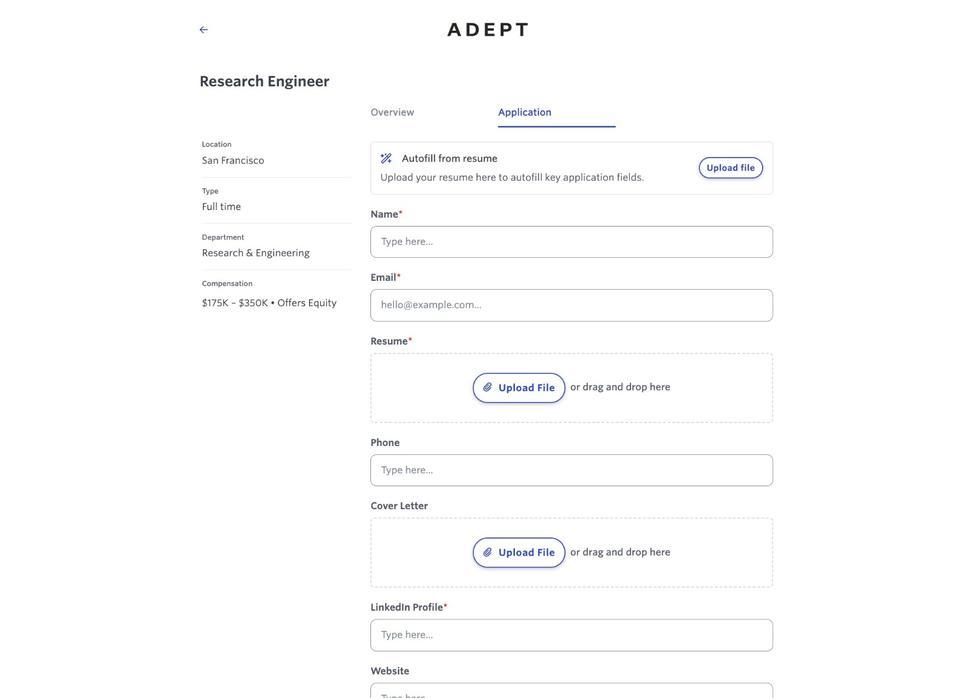 Task type: locate. For each thing, give the bounding box(es) containing it.
tab panel
[[361, 127, 783, 698]]

1 vertical spatial type here... text field
[[371, 620, 774, 652]]

Type here... text field
[[371, 455, 774, 486], [371, 620, 774, 652], [371, 683, 774, 698]]

2 vertical spatial type here... text field
[[371, 683, 774, 698]]

tab list
[[361, 105, 783, 127]]

adept.ai image
[[434, 10, 541, 49]]

0 vertical spatial type here... text field
[[371, 455, 774, 486]]



Task type: describe. For each thing, give the bounding box(es) containing it.
hello@example.com... email field
[[371, 290, 774, 321]]

back to adept.ai's job listings image
[[200, 25, 208, 34]]

1 type here... text field from the top
[[371, 455, 774, 486]]

Type here... text field
[[371, 226, 774, 258]]

3 type here... text field from the top
[[371, 683, 774, 698]]

2 type here... text field from the top
[[371, 620, 774, 652]]



